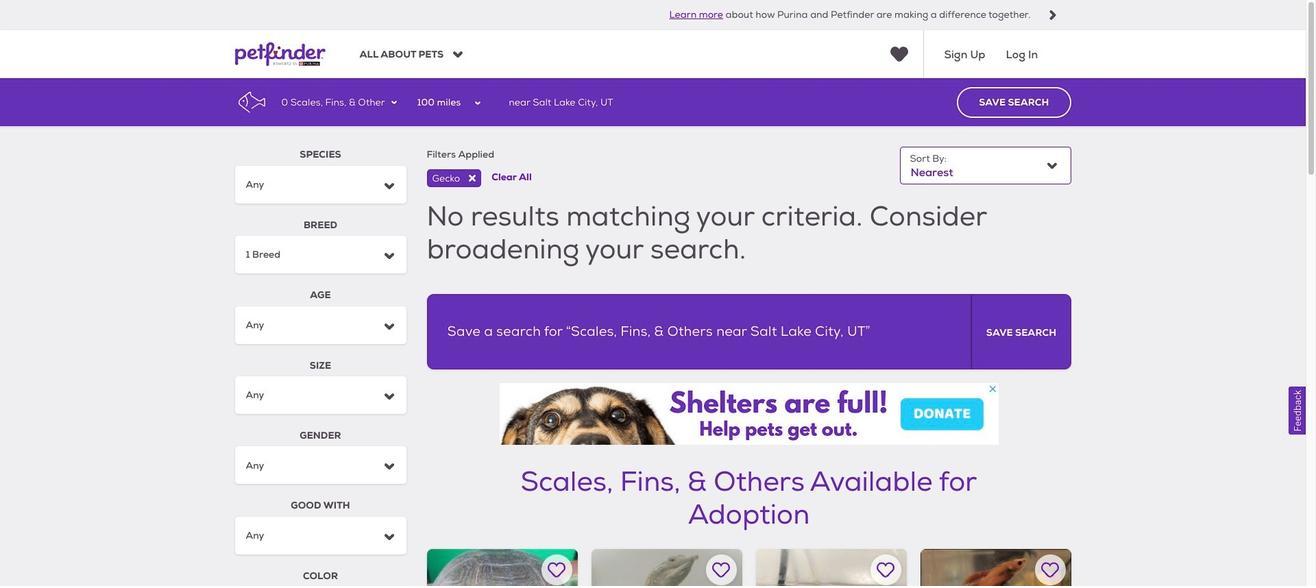 Task type: locate. For each thing, give the bounding box(es) containing it.
henry, adoptable fish, young male freshwater fish, reno, nv. image
[[921, 549, 1072, 586]]

main content
[[0, 78, 1307, 586]]

advertisement element
[[500, 383, 999, 445]]

suave, adoptable turtle, adult male turtle, loveland, co. image
[[592, 549, 743, 586]]



Task type: vqa. For each thing, say whether or not it's contained in the screenshot.
Greg, adoptable Fish, Young Male Freshwater Fish, Reno, NV. "image"
yes



Task type: describe. For each thing, give the bounding box(es) containing it.
petfinder home image
[[235, 30, 325, 78]]

lores, adoptable turtle, adult female turtle, modesto, ca. image
[[427, 549, 578, 586]]

greg, adoptable fish, young male freshwater fish, reno, nv. image
[[756, 549, 907, 586]]



